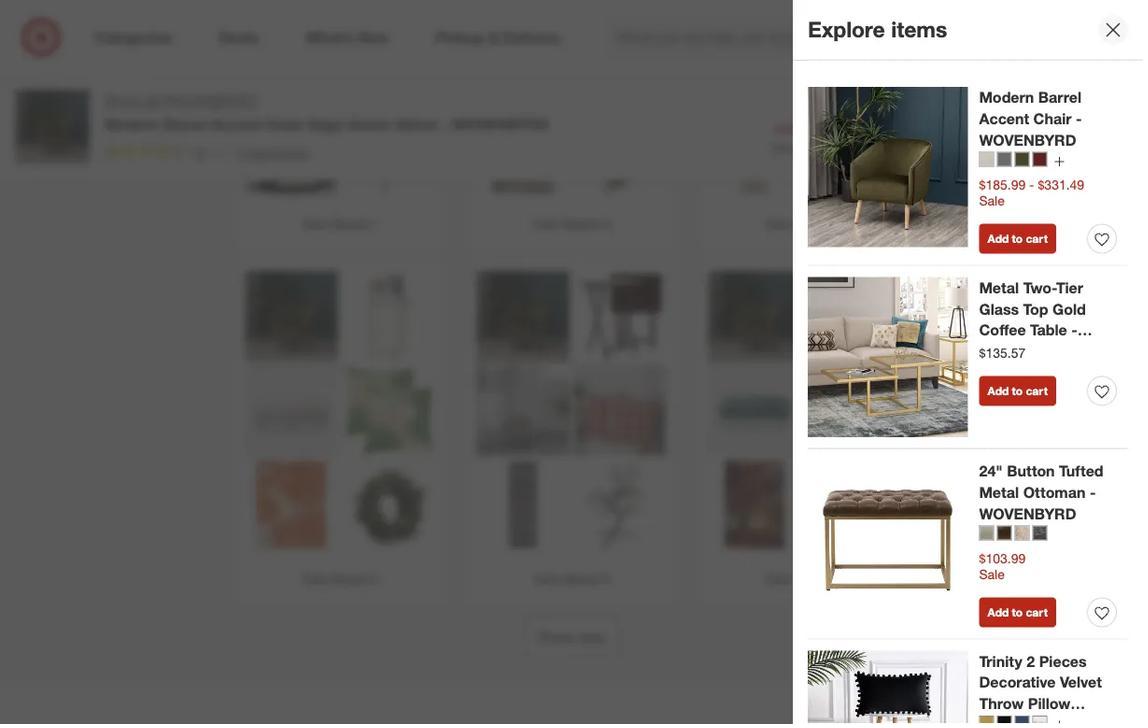Task type: describe. For each thing, give the bounding box(es) containing it.
tufted
[[1060, 462, 1104, 480]]

cream image
[[980, 152, 995, 167]]

nearly natural 24" eucalyptus, dancing lady orchid and mixed greens artificial wreath image
[[342, 459, 435, 552]]

cart right modern barrel accent chair - wovenbyrd on the right
[[1088, 119, 1117, 137]]

beige/brown solid woven runner 2'4"x12' - safavieh image
[[708, 103, 802, 197]]

online
[[860, 141, 890, 155]]

$135.57
[[980, 345, 1026, 361]]

view board 1
[[301, 216, 379, 233]]

board for 4
[[333, 572, 368, 588]]

add up sienna red image
[[1037, 119, 1065, 137]]

%
[[880, 121, 891, 135]]

less
[[580, 629, 606, 647]]

7&#39;x7&#39; round holden geometric design area rug ivory/multi round - safavieh image
[[245, 103, 338, 197]]

- inside shop all wovenbyrd modern barrel accent chair sage green velvet - wovenbyrd
[[442, 115, 448, 133]]

modern barrel accent chair - wovenbyrd
[[980, 88, 1083, 149]]

view for view board 5
[[533, 572, 561, 588]]

)
[[907, 121, 910, 135]]

table
[[1031, 321, 1068, 339]]

- inside metal two-tier glass top gold coffee table - henn&hart
[[1072, 321, 1078, 339]]

3
[[835, 216, 843, 233]]

covers
[[980, 716, 1030, 724]]

view for view board 4
[[301, 572, 329, 588]]

metal two-tier glass top gold coffee table - henn&hart
[[980, 278, 1087, 361]]

reg
[[851, 103, 867, 117]]

northlight 25" pre-lit japanese sakura blossom artificial tree - warm white led lights image
[[574, 459, 667, 552]]

metal inside metal two-tier glass top gold coffee table - henn&hart
[[980, 278, 1020, 297]]

green
[[348, 115, 391, 133]]

trinity
[[980, 652, 1023, 670]]

1
[[372, 216, 379, 233]]

accent inside shop all wovenbyrd modern barrel accent chair sage green velvet - wovenbyrd
[[211, 115, 261, 133]]

add to cart button for 24" button tufted metal ottoman - wovenbyrd image
[[980, 597, 1057, 627]]

pieces
[[1040, 652, 1087, 670]]

cream image
[[1033, 716, 1048, 724]]

trinity 2 pieces velvet throw pillow covers with pom pom design, black, 12 x 20 inches image
[[342, 10, 435, 103]]

chair inside shop all wovenbyrd modern barrel accent chair sage green velvet - wovenbyrd
[[266, 115, 304, 133]]

trinity 2 pieces decorative velvet throw pillow covers with link
[[980, 651, 1118, 724]]

modern barrel accent chair sage green velvet - wovenbyrd image for view board 5
[[477, 272, 570, 365]]

view board 3 button
[[703, 0, 905, 247]]

view board 2 button
[[471, 0, 673, 247]]

shop
[[105, 91, 140, 109]]

barrel inside modern barrel accent chair - wovenbyrd
[[1039, 88, 1082, 107]]

cart for modern barrel accent chair - wovenbyrd image
[[1027, 232, 1048, 246]]

unique bargains velvet modern solid couch sofa home decorative pillow covers green 12" x 20" 2 pcs image
[[806, 10, 899, 103]]

6
[[835, 572, 843, 588]]

save
[[802, 121, 825, 135]]

view board 5 button
[[471, 262, 673, 602]]

gold
[[1053, 300, 1087, 318]]

button
[[1008, 462, 1056, 480]]

henn&hart
[[980, 342, 1059, 361]]

add to cart for the metal two-tier glass top gold coffee table - henn&hart "image"
[[988, 384, 1048, 398]]

sienna red image
[[1033, 152, 1048, 167]]

all
[[144, 91, 159, 109]]

add for 24" button tufted metal ottoman - wovenbyrd image
[[988, 605, 1010, 619]]

view board 4
[[301, 572, 379, 588]]

board for 1
[[333, 216, 368, 233]]

trinity 2 pieces decorative velvet throw pillow covers with pom pom design image
[[808, 651, 969, 724]]

reitz modern glam velvet channel stitch 3 seater shell sofa beige/gold - christopher knight home image
[[245, 365, 338, 459]]

search button
[[894, 17, 939, 62]]

$319.99
[[870, 103, 910, 117]]

modern barrel accent chair sage green velvet - wovenbyrd image for view board 4
[[245, 272, 338, 365]]

ottoman
[[1024, 483, 1086, 502]]

velvet inside shop all wovenbyrd modern barrel accent chair sage green velvet - wovenbyrd
[[395, 115, 437, 133]]

decorative
[[980, 673, 1057, 692]]

$271.99 reg $319.99 sale save $ 48.00 ( 15 % off )
[[776, 101, 910, 135]]

board for 5
[[564, 572, 600, 588]]

cart for 24" button tufted metal ottoman - wovenbyrd image
[[1027, 605, 1048, 619]]

show
[[538, 629, 575, 647]]

modern barrel accent chair sage green velvet - wovenbyrd image for view board 6
[[708, 272, 802, 365]]

light brown image
[[1015, 526, 1030, 541]]

black image
[[998, 716, 1013, 724]]

view board 1 button
[[239, 0, 441, 247]]

black faux leather image
[[1033, 526, 1048, 541]]

$103.99 sale
[[980, 550, 1026, 583]]

wovenbyrd up 16
[[163, 91, 257, 109]]

$185.99 - $331.49 sale
[[980, 176, 1085, 209]]

view for view board 1
[[301, 216, 329, 233]]

metal inside 24" button tufted metal ottoman - wovenbyrd
[[980, 483, 1020, 502]]

pillow
[[1029, 695, 1071, 713]]

heathered gray image
[[998, 152, 1013, 167]]

trinity 2 pieces embroidered decorative throw pillow covers with checkered design, beige, 20 x 20-inch image
[[574, 10, 667, 103]]

- inside modern barrel accent chair - wovenbyrd
[[1077, 110, 1083, 128]]

show less button
[[526, 617, 618, 659]]

trinity 2 pieces embroidered decorative throw pillow covers with checkered design, red, 20 x 20-inch image
[[574, 365, 667, 459]]

wovenbyrd inside modern barrel accent chair - wovenbyrd
[[980, 131, 1077, 149]]

search
[[894, 30, 939, 48]]

metal two-tier glass top gold coffee table - henn&hart image
[[808, 277, 969, 437]]

add to cart up 2 more colors image at the top
[[1037, 119, 1117, 137]]

light brown faux leather image
[[998, 526, 1013, 541]]

purchased
[[803, 141, 856, 155]]

24&#34; button tufted metal ottoman light brown faux leather - wovenbyrd image
[[245, 10, 338, 103]]

18&#34; round ottoman with metal base pink velvet - wovenbyrd image
[[708, 10, 802, 103]]

What can we help you find? suggestions appear below search field
[[607, 17, 907, 58]]

coffee
[[980, 321, 1027, 339]]

view board 6
[[765, 572, 843, 588]]

to for 24" button tufted metal ottoman - wovenbyrd image
[[1013, 605, 1023, 619]]

top
[[1024, 300, 1049, 318]]

2 questions link
[[229, 141, 308, 162]]

accent inside modern barrel accent chair - wovenbyrd
[[980, 110, 1030, 128]]

view board 2
[[533, 216, 611, 233]]

explore items
[[808, 16, 948, 43]]

24" button tufted metal ottoman - wovenbyrd
[[980, 462, 1104, 523]]

glass
[[980, 300, 1020, 318]]

questions
[[249, 143, 308, 160]]

- inside $185.99 - $331.49 sale
[[1030, 176, 1035, 192]]

when purchased online
[[771, 141, 890, 155]]

nearly natural 58-in golden cane artificial palm tree in gray planter image
[[806, 459, 899, 552]]

5
[[604, 572, 611, 588]]



Task type: locate. For each thing, give the bounding box(es) containing it.
2 modern barrel accent chair sage green velvet - wovenbyrd image from the left
[[477, 272, 570, 365]]

two-
[[1024, 278, 1057, 297]]

modern up "heathered gray" image
[[980, 88, 1035, 107]]

view for view board 6
[[765, 572, 793, 588]]

view board 4 button
[[239, 262, 441, 602]]

48.00
[[833, 121, 861, 135]]

view inside button
[[301, 572, 329, 588]]

- right nearly natural 4.5' travelers palm artificial tree in white planter 'image'
[[442, 115, 448, 133]]

wovenbyrd
[[163, 91, 257, 109], [452, 115, 549, 133], [980, 131, 1077, 149], [980, 505, 1077, 523]]

off
[[894, 121, 907, 135]]

modern down shop
[[105, 115, 160, 133]]

15
[[868, 121, 880, 135]]

add to cart button down $185.99 - $331.49 sale
[[980, 224, 1057, 254]]

add to cart button down $103.99 sale
[[980, 597, 1057, 627]]

24" button tufted metal ottoman - wovenbyrd image
[[808, 461, 969, 621]]

costway modern round side end coffee table nightstand faux marble top w/metal frame white image
[[342, 272, 435, 365]]

board left 3
[[796, 216, 832, 233]]

1 horizontal spatial modern barrel accent chair sage green velvet - wovenbyrd image
[[477, 272, 570, 365]]

add for the metal two-tier glass top gold coffee table - henn&hart "image"
[[988, 384, 1010, 398]]

board inside button
[[564, 216, 600, 233]]

metal two-tier glass top gold coffee table - henn&hart link
[[980, 277, 1118, 361]]

explore items dialog
[[793, 0, 1144, 724]]

add to cart button up 2 more colors image at the top
[[1024, 107, 1129, 148]]

2 inside view board 2 button
[[604, 216, 611, 233]]

0 vertical spatial 2
[[238, 143, 245, 160]]

modern inside modern barrel accent chair - wovenbyrd
[[980, 88, 1035, 107]]

sale up when
[[776, 121, 799, 135]]

to for modern barrel accent chair - wovenbyrd image
[[1013, 232, 1023, 246]]

modern barrel accent chair - wovenbyrd image
[[808, 87, 969, 247]]

2 metal from the top
[[980, 483, 1020, 502]]

cart
[[1088, 119, 1117, 137], [1027, 232, 1048, 246], [1027, 384, 1048, 398], [1027, 605, 1048, 619]]

modern barrel accent chair sage green velvet - wovenbyrd image
[[245, 272, 338, 365], [477, 272, 570, 365], [708, 272, 802, 365]]

blue image
[[1015, 716, 1030, 724]]

0 horizontal spatial modern barrel accent chair sage green velvet - wovenbyrd image
[[245, 272, 338, 365]]

24" button tufted metal ottoman - wovenbyrd link
[[980, 461, 1118, 525]]

velvet inside trinity 2 pieces decorative velvet throw pillow covers with
[[1061, 673, 1103, 692]]

wovenbyrd down the 30.5" decorative pillowtop ottoman - wovenbyrd image
[[452, 115, 549, 133]]

1 vertical spatial modern
[[105, 115, 160, 133]]

unique bargains couch sofa chair decor comfortable soft pillow cases green-6 18" x 18" 2 pcs image
[[342, 365, 435, 459]]

view left 1
[[301, 216, 329, 233]]

1 horizontal spatial accent
[[980, 110, 1030, 128]]

view left '4'
[[301, 572, 329, 588]]

to up $331.49
[[1069, 119, 1083, 137]]

when
[[771, 141, 800, 155]]

2 up decorative
[[1027, 652, 1036, 670]]

sale inside $271.99 reg $319.99 sale save $ 48.00 ( 15 % off )
[[776, 121, 799, 135]]

add to cart for modern barrel accent chair - wovenbyrd image
[[988, 232, 1048, 246]]

to down henn&hart at the right of page
[[1013, 384, 1023, 398]]

pj wood lightweight rectangle folding tv snack tray tables with compact storage rack, solid wood construction, espresso, (2 piece set) image
[[574, 272, 667, 365]]

1 horizontal spatial barrel
[[1039, 88, 1082, 107]]

- inside 24" button tufted metal ottoman - wovenbyrd
[[1091, 483, 1097, 502]]

1 vertical spatial sale
[[980, 192, 1005, 209]]

$
[[828, 121, 833, 135]]

yellow image
[[980, 716, 995, 724]]

barrel up 16
[[164, 115, 207, 133]]

with
[[1034, 716, 1064, 724]]

0 horizontal spatial velvet
[[395, 115, 437, 133]]

2&#39;3&#34;x7&#39; huddersfield runner rust/multi - safavieh image
[[477, 459, 570, 552]]

1 horizontal spatial chair
[[1034, 110, 1072, 128]]

metal up glass
[[980, 278, 1020, 297]]

16
[[193, 143, 207, 160]]

0 horizontal spatial chair
[[266, 115, 304, 133]]

2
[[238, 143, 245, 160], [604, 216, 611, 233], [1027, 652, 1036, 670]]

-
[[1077, 110, 1083, 128], [442, 115, 448, 133], [1030, 176, 1035, 192], [1072, 321, 1078, 339], [1091, 483, 1097, 502]]

board left 5
[[564, 572, 600, 588]]

add to cart for 24" button tufted metal ottoman - wovenbyrd image
[[988, 605, 1048, 619]]

0 vertical spatial barrel
[[1039, 88, 1082, 107]]

view inside button
[[533, 216, 561, 233]]

add down $103.99 sale
[[988, 605, 1010, 619]]

view for view board 2
[[533, 216, 561, 233]]

1 vertical spatial barrel
[[164, 115, 207, 133]]

8&#34; x 10&#34; wire frame gold - stonebriar collection image
[[574, 103, 667, 197]]

modern barrel accent chair - wovenbyrd link
[[980, 87, 1118, 151]]

add to cart button
[[1024, 107, 1129, 148], [980, 224, 1057, 254], [980, 376, 1057, 406], [980, 597, 1057, 627]]

$103.99
[[980, 550, 1026, 566]]

piccocasa luxury corduroy corn striped cushion soft throw pillow case image
[[806, 365, 899, 459]]

30.5" decorative pillowtop ottoman - wovenbyrd image
[[477, 10, 570, 103]]

metal
[[980, 278, 1020, 297], [980, 483, 1020, 502]]

2 questions
[[238, 143, 308, 160]]

view
[[301, 216, 329, 233], [533, 216, 561, 233], [765, 216, 793, 233], [301, 572, 329, 588], [533, 572, 561, 588], [765, 572, 793, 588]]

velvet down 'pieces'
[[1061, 673, 1103, 692]]

board
[[333, 216, 368, 233], [564, 216, 600, 233], [796, 216, 832, 233], [333, 572, 368, 588], [564, 572, 600, 588], [796, 572, 832, 588]]

board for 2
[[564, 216, 600, 233]]

add to cart
[[1037, 119, 1117, 137], [988, 232, 1048, 246], [988, 384, 1048, 398], [988, 605, 1048, 619]]

add to cart button down henn&hart at the right of page
[[980, 376, 1057, 406]]

items
[[892, 16, 948, 43]]

2 vertical spatial 2
[[1027, 652, 1036, 670]]

cart up 'pieces'
[[1027, 605, 1048, 619]]

3 more colors image
[[1055, 720, 1066, 724]]

sage green image
[[1015, 152, 1030, 167]]

0 vertical spatial modern
[[980, 88, 1035, 107]]

accent
[[980, 110, 1030, 128], [211, 115, 261, 133]]

modern
[[980, 88, 1035, 107], [105, 115, 160, 133]]

- down tufted
[[1091, 483, 1097, 502]]

nearly natural 4.5' travelers palm artificial tree in white planter image
[[342, 103, 435, 197]]

explore
[[808, 16, 886, 43]]

0 horizontal spatial accent
[[211, 115, 261, 133]]

tier
[[1057, 278, 1084, 297]]

- up $331.49
[[1077, 110, 1083, 128]]

to down $185.99 - $331.49 sale
[[1013, 232, 1023, 246]]

0 vertical spatial metal
[[980, 278, 1020, 297]]

sale
[[776, 121, 799, 135], [980, 192, 1005, 209], [980, 566, 1005, 583]]

shop all wovenbyrd modern barrel accent chair sage green velvet - wovenbyrd
[[105, 91, 549, 133]]

2 vertical spatial sale
[[980, 566, 1005, 583]]

0 vertical spatial sale
[[776, 121, 799, 135]]

24"
[[980, 462, 1003, 480]]

add
[[1037, 119, 1065, 137], [988, 232, 1010, 246], [988, 384, 1010, 398], [988, 605, 1010, 619]]

rust/blue tree loomed area rug 5'1"x7'6" - safavieh image
[[708, 459, 802, 552]]

sale for $271.99 reg $319.99 sale save $ 48.00 ( 15 % off )
[[776, 121, 799, 135]]

metal down 24"
[[980, 483, 1020, 502]]

view board 5
[[533, 572, 611, 588]]

board inside button
[[333, 572, 368, 588]]

cream faux leather image
[[980, 526, 995, 541]]

16 link
[[105, 141, 226, 164]]

view up show
[[533, 572, 561, 588]]

barrel
[[1039, 88, 1082, 107], [164, 115, 207, 133]]

to for the metal two-tier glass top gold coffee table - henn&hart "image"
[[1013, 384, 1023, 398]]

0 horizontal spatial 2
[[238, 143, 245, 160]]

4
[[372, 572, 379, 588]]

add down "$185.99"
[[988, 232, 1010, 246]]

0 horizontal spatial modern
[[105, 115, 160, 133]]

chair up questions
[[266, 115, 304, 133]]

board inside "button"
[[796, 572, 832, 588]]

reitz modern glam velvet channel stitch 3 seater shell sofa turquoise/gold - christopher knight home image
[[708, 365, 802, 459]]

board left 1
[[333, 216, 368, 233]]

4&#39;x6&#39; gray abstract loomed area rug - safavieh image
[[477, 103, 570, 197]]

view for view board 3
[[765, 216, 793, 233]]

1 horizontal spatial modern
[[980, 88, 1035, 107]]

add to cart down henn&hart at the right of page
[[988, 384, 1048, 398]]

2 horizontal spatial modern barrel accent chair sage green velvet - wovenbyrd image
[[708, 272, 802, 365]]

- down gold
[[1072, 321, 1078, 339]]

sale inside $185.99 - $331.49 sale
[[980, 192, 1005, 209]]

add to cart button for modern barrel accent chair - wovenbyrd image
[[980, 224, 1057, 254]]

flynt area rug - beige/terracotta (8&#39;x10&#39;) - safavieh image
[[245, 459, 338, 552]]

1 vertical spatial metal
[[980, 483, 1020, 502]]

view down 4&#39;x6&#39; gray abstract loomed area rug - safavieh image
[[533, 216, 561, 233]]

2 down 8&#34; x 10&#34; wire frame gold - stonebriar collection image
[[604, 216, 611, 233]]

show less
[[538, 629, 606, 647]]

accent up 2 questions link on the left top of the page
[[211, 115, 261, 133]]

19&#34; square pintucked ottoman walnut faux leather - wovenbyrd image
[[806, 272, 899, 365]]

0 vertical spatial velvet
[[395, 115, 437, 133]]

board left the '6'
[[796, 572, 832, 588]]

2 more colors image
[[1055, 156, 1066, 167]]

2 inside 2 questions link
[[238, 143, 245, 160]]

sale for $185.99 - $331.49 sale
[[980, 192, 1005, 209]]

chair up sienna red image
[[1034, 110, 1072, 128]]

2 left questions
[[238, 143, 245, 160]]

velvet
[[395, 115, 437, 133], [1061, 673, 1103, 692]]

16&#34; modern round ottoman with metal base tan - wovenbyrd image
[[477, 365, 570, 459]]

add for modern barrel accent chair - wovenbyrd image
[[988, 232, 1010, 246]]

2 horizontal spatial 2
[[1027, 652, 1036, 670]]

3 modern barrel accent chair sage green velvet - wovenbyrd image from the left
[[708, 272, 802, 365]]

view inside "button"
[[765, 572, 793, 588]]

0 horizontal spatial barrel
[[164, 115, 207, 133]]

sale down cream faux leather icon
[[980, 566, 1005, 583]]

1 modern barrel accent chair sage green velvet - wovenbyrd image from the left
[[245, 272, 338, 365]]

barrel up 2 more colors image at the top
[[1039, 88, 1082, 107]]

chair inside modern barrel accent chair - wovenbyrd
[[1034, 110, 1072, 128]]

chair
[[1034, 110, 1072, 128], [266, 115, 304, 133]]

sale inside $103.99 sale
[[980, 566, 1005, 583]]

1 metal from the top
[[980, 278, 1020, 297]]

1 vertical spatial velvet
[[1061, 673, 1103, 692]]

2 inside trinity 2 pieces decorative velvet throw pillow covers with
[[1027, 652, 1036, 670]]

1 horizontal spatial 2
[[604, 216, 611, 233]]

$185.99
[[980, 176, 1026, 192]]

add to cart down $185.99 - $331.49 sale
[[988, 232, 1048, 246]]

board for 3
[[796, 216, 832, 233]]

modern inside shop all wovenbyrd modern barrel accent chair sage green velvet - wovenbyrd
[[105, 115, 160, 133]]

wovenbyrd up 'light brown' "image"
[[980, 505, 1077, 523]]

view board 3
[[765, 216, 843, 233]]

cart down henn&hart at the right of page
[[1027, 384, 1048, 398]]

barrel inside shop all wovenbyrd modern barrel accent chair sage green velvet - wovenbyrd
[[164, 115, 207, 133]]

board left '4'
[[333, 572, 368, 588]]

accent up "heathered gray" image
[[980, 110, 1030, 128]]

add down $135.57
[[988, 384, 1010, 398]]

throw
[[980, 695, 1025, 713]]

add to cart down $103.99 sale
[[988, 605, 1048, 619]]

velvet right green
[[395, 115, 437, 133]]

- down sienna red image
[[1030, 176, 1035, 192]]

to down $103.99 sale
[[1013, 605, 1023, 619]]

1 vertical spatial 2
[[604, 216, 611, 233]]

view left the '6'
[[765, 572, 793, 588]]

view left 3
[[765, 216, 793, 233]]

wovenbyrd up sage green image
[[980, 131, 1077, 149]]

board for 6
[[796, 572, 832, 588]]

(
[[865, 121, 868, 135]]

wire frame matte gold - stonebriar collection image
[[806, 103, 899, 197]]

add to cart button for the metal two-tier glass top gold coffee table - henn&hart "image"
[[980, 376, 1057, 406]]

cart for the metal two-tier glass top gold coffee table - henn&hart "image"
[[1027, 384, 1048, 398]]

1 horizontal spatial velvet
[[1061, 673, 1103, 692]]

board down 8&#34; x 10&#34; wire frame gold - stonebriar collection image
[[564, 216, 600, 233]]

$331.49
[[1039, 176, 1085, 192]]

image of modern barrel accent chair sage green velvet - wovenbyrd image
[[15, 90, 90, 164]]

wovenbyrd inside 24" button tufted metal ottoman - wovenbyrd
[[980, 505, 1077, 523]]

sage
[[308, 115, 344, 133]]

sale down cream image
[[980, 192, 1005, 209]]

$271.99
[[801, 101, 848, 118]]

trinity 2 pieces decorative velvet throw pillow covers with 
[[980, 652, 1103, 724]]

to
[[1069, 119, 1083, 137], [1013, 232, 1023, 246], [1013, 384, 1023, 398], [1013, 605, 1023, 619]]

view board 6 button
[[703, 262, 905, 602]]

cart down $185.99 - $331.49 sale
[[1027, 232, 1048, 246]]



Task type: vqa. For each thing, say whether or not it's contained in the screenshot.
all
yes



